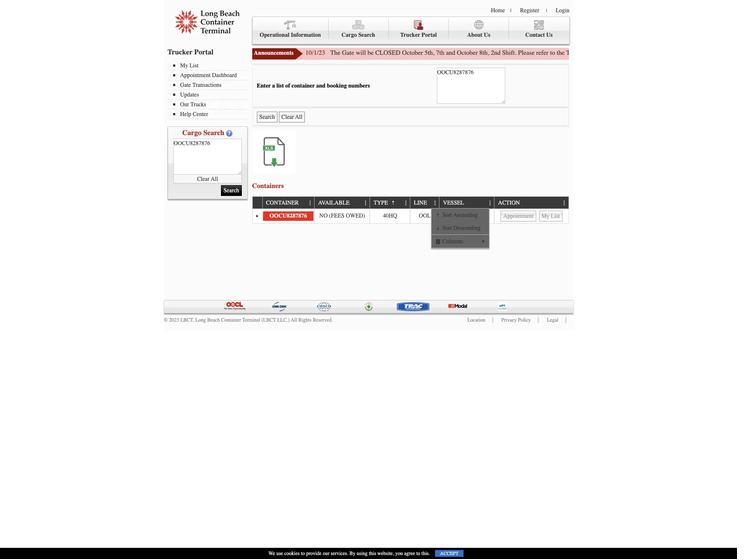 Task type: locate. For each thing, give the bounding box(es) containing it.
0 horizontal spatial |
[[511, 8, 512, 14]]

for right page on the right of page
[[641, 49, 649, 57]]

privacy policy
[[502, 317, 531, 323]]

no (fees owed)
[[320, 213, 365, 219]]

| right home link
[[511, 8, 512, 14]]

1 vertical spatial cargo search
[[182, 129, 225, 137]]

contact us
[[526, 32, 553, 38]]

None button
[[279, 112, 305, 122], [501, 211, 537, 221], [540, 211, 563, 221], [279, 112, 305, 122], [501, 211, 537, 221], [540, 211, 563, 221]]

0 horizontal spatial the
[[557, 49, 565, 57]]

enter
[[257, 82, 271, 89]]

edit column settings image inside action 'column header'
[[562, 200, 568, 206]]

1 vertical spatial sort
[[443, 225, 452, 231]]

reserved.
[[313, 317, 333, 323]]

0 vertical spatial search
[[359, 32, 376, 38]]

cell
[[495, 209, 569, 223]]

menu bar containing sort ascending
[[432, 209, 490, 248]]

0 vertical spatial menu bar
[[252, 17, 570, 44]]

search up be
[[359, 32, 376, 38]]

portal up 5th,
[[422, 32, 437, 38]]

edit column settings image inside 'vessel' column header
[[488, 200, 494, 206]]

edit column settings image left the type
[[363, 200, 369, 206]]

list
[[277, 82, 284, 89]]

available
[[318, 200, 350, 206]]

0 horizontal spatial trucker portal
[[168, 48, 214, 56]]

2 edit column settings image from the left
[[404, 200, 409, 206]]

to right the refer
[[551, 49, 556, 57]]

vessel column header
[[440, 197, 495, 209]]

1 us from the left
[[484, 32, 491, 38]]

1 horizontal spatial all
[[291, 317, 297, 323]]

0 horizontal spatial cargo search
[[182, 129, 225, 137]]

Enter container numbers and/ or booking numbers. Press ESC to reset input box text field
[[437, 68, 506, 104]]

0 horizontal spatial all
[[211, 176, 218, 182]]

containers
[[252, 182, 284, 190]]

for right details
[[701, 49, 708, 57]]

container
[[292, 82, 315, 89]]

1 horizontal spatial the
[[710, 49, 718, 57]]

1 edit column settings image from the left
[[363, 200, 369, 206]]

appointment
[[180, 72, 211, 79]]

2 edit column settings image from the left
[[433, 200, 438, 206]]

us right the about
[[484, 32, 491, 38]]

0 horizontal spatial us
[[484, 32, 491, 38]]

0 horizontal spatial trucker
[[168, 48, 193, 56]]

about
[[468, 32, 483, 38]]

tree grid
[[253, 197, 569, 223]]

updates
[[180, 92, 199, 98]]

1 sort from the top
[[443, 212, 452, 218]]

0 vertical spatial cargo
[[342, 32, 357, 38]]

|
[[511, 8, 512, 14], [547, 8, 548, 14]]

ool
[[419, 213, 431, 219]]

2023
[[169, 317, 179, 323]]

all right llc.)
[[291, 317, 297, 323]]

(fees
[[329, 213, 345, 219]]

trucker portal link
[[389, 19, 449, 39]]

1 vertical spatial cargo
[[182, 129, 202, 137]]

0 horizontal spatial october
[[402, 49, 423, 57]]

3 edit column settings image from the left
[[488, 200, 494, 206]]

clear all
[[197, 176, 218, 182]]

1 edit column settings image from the left
[[308, 200, 313, 206]]

0 vertical spatial sort
[[443, 212, 452, 218]]

us
[[484, 32, 491, 38], [547, 32, 553, 38]]

closed
[[376, 49, 401, 57]]

llc.)
[[278, 317, 290, 323]]

oocl egypt 054
[[445, 213, 490, 219]]

our
[[323, 550, 330, 557]]

trucker up my
[[168, 48, 193, 56]]

columns
[[443, 238, 464, 245]]

edit column settings image inside type column header
[[404, 200, 409, 206]]

trucker portal up 5th,
[[401, 32, 437, 38]]

© 2023 lbct, long beach container terminal (lbct llc.) all rights reserved.
[[164, 317, 333, 323]]

the left truck
[[557, 49, 565, 57]]

website,
[[378, 550, 394, 557]]

0 horizontal spatial cargo
[[182, 129, 202, 137]]

the
[[557, 49, 565, 57], [710, 49, 718, 57]]

0 horizontal spatial and
[[317, 82, 326, 89]]

to left the this.
[[417, 550, 421, 557]]

1 horizontal spatial portal
[[422, 32, 437, 38]]

0 horizontal spatial search
[[203, 129, 225, 137]]

0 vertical spatial and
[[446, 49, 456, 57]]

1 row from the top
[[253, 197, 569, 209]]

10/1/23
[[306, 49, 325, 57]]

trucker portal up list on the top left of the page
[[168, 48, 214, 56]]

3 edit column settings image from the left
[[562, 200, 568, 206]]

row up ool at right
[[253, 197, 569, 209]]

1 vertical spatial all
[[291, 317, 297, 323]]

cookies
[[285, 550, 300, 557]]

row down the line on the right of the page
[[253, 209, 569, 223]]

2 | from the left
[[547, 8, 548, 14]]

1 | from the left
[[511, 8, 512, 14]]

2 row from the top
[[253, 209, 569, 223]]

cargo up will
[[342, 32, 357, 38]]

| left login link
[[547, 8, 548, 14]]

all inside button
[[211, 176, 218, 182]]

line column header
[[410, 197, 440, 209]]

None submit
[[257, 112, 278, 122], [221, 185, 242, 196], [257, 112, 278, 122], [221, 185, 242, 196]]

and left booking
[[317, 82, 326, 89]]

october left 5th,
[[402, 49, 423, 57]]

policy
[[519, 317, 531, 323]]

0 horizontal spatial gate
[[180, 82, 191, 88]]

hours
[[597, 49, 613, 57]]

cargo search
[[342, 32, 376, 38], [182, 129, 225, 137]]

1 horizontal spatial search
[[359, 32, 376, 38]]

0 horizontal spatial edit column settings image
[[308, 200, 313, 206]]

1 vertical spatial and
[[317, 82, 326, 89]]

edit column settings image inside container column header
[[308, 200, 313, 206]]

please
[[519, 49, 535, 57]]

dashboard
[[212, 72, 237, 79]]

operational information link
[[253, 19, 329, 39]]

0 horizontal spatial portal
[[194, 48, 214, 56]]

edit column settings image up "054"
[[488, 200, 494, 206]]

2 horizontal spatial edit column settings image
[[562, 200, 568, 206]]

1 horizontal spatial cargo
[[342, 32, 357, 38]]

sort down vessel
[[443, 212, 452, 218]]

trucker portal
[[401, 32, 437, 38], [168, 48, 214, 56]]

gate up updates
[[180, 82, 191, 88]]

rights
[[299, 317, 312, 323]]

2 us from the left
[[547, 32, 553, 38]]

row containing oocu8287876
[[253, 209, 569, 223]]

us right contact
[[547, 32, 553, 38]]

1 vertical spatial menu bar
[[168, 62, 251, 119]]

edit column settings image
[[308, 200, 313, 206], [404, 200, 409, 206], [562, 200, 568, 206]]

line
[[414, 200, 427, 206]]

row
[[253, 197, 569, 209], [253, 209, 569, 223]]

2 horizontal spatial edit column settings image
[[488, 200, 494, 206]]

for
[[641, 49, 649, 57], [701, 49, 708, 57]]

edit column settings image
[[363, 200, 369, 206], [433, 200, 438, 206], [488, 200, 494, 206]]

help
[[180, 111, 192, 117]]

shift.
[[503, 49, 517, 57]]

menu bar containing operational information
[[252, 17, 570, 44]]

using
[[357, 550, 368, 557]]

operational information
[[260, 32, 321, 38]]

action column header
[[495, 197, 569, 209]]

2 vertical spatial menu bar
[[432, 209, 490, 248]]

us for about us
[[484, 32, 491, 38]]

1 horizontal spatial october
[[457, 49, 478, 57]]

2 sort from the top
[[443, 225, 452, 231]]

0 vertical spatial all
[[211, 176, 218, 182]]

agree
[[405, 550, 415, 557]]

container
[[266, 200, 299, 206]]

1 the from the left
[[557, 49, 565, 57]]

oocu8287876 cell
[[262, 209, 315, 223]]

my list link
[[173, 62, 247, 69]]

legal
[[547, 317, 559, 323]]

all
[[211, 176, 218, 182], [291, 317, 297, 323]]

truck
[[567, 49, 582, 57]]

type column header
[[370, 197, 410, 209]]

edit column settings image inside 'available' column header
[[363, 200, 369, 206]]

1 horizontal spatial for
[[701, 49, 708, 57]]

cargo search link
[[329, 19, 389, 39]]

search down help center link
[[203, 129, 225, 137]]

40hq
[[383, 213, 398, 219]]

1 vertical spatial search
[[203, 129, 225, 137]]

sort down oocl at the top right of the page
[[443, 225, 452, 231]]

oocl egypt 054 cell
[[440, 209, 495, 223]]

1 for from the left
[[641, 49, 649, 57]]

type
[[374, 200, 388, 206]]

details
[[682, 49, 699, 57]]

0 vertical spatial cargo search
[[342, 32, 376, 38]]

be
[[368, 49, 374, 57]]

sort for sort descending
[[443, 225, 452, 231]]

1 horizontal spatial |
[[547, 8, 548, 14]]

clear all button
[[173, 175, 242, 183]]

0 horizontal spatial for
[[641, 49, 649, 57]]

1 horizontal spatial trucker
[[401, 32, 421, 38]]

0 vertical spatial trucker portal
[[401, 32, 437, 38]]

gate right the
[[342, 49, 355, 57]]

edit column settings image for container
[[308, 200, 313, 206]]

40hq cell
[[370, 209, 410, 223]]

page
[[627, 49, 640, 57]]

center
[[193, 111, 208, 117]]

refer
[[537, 49, 549, 57]]

and right the 7th
[[446, 49, 456, 57]]

sort descending
[[443, 225, 481, 231]]

accept button
[[435, 550, 464, 557]]

help center link
[[173, 111, 247, 117]]

menu bar
[[252, 17, 570, 44], [168, 62, 251, 119], [432, 209, 490, 248]]

to left provide on the bottom
[[301, 550, 305, 557]]

cargo search down "center"
[[182, 129, 225, 137]]

1 horizontal spatial trucker portal
[[401, 32, 437, 38]]

portal up my list link
[[194, 48, 214, 56]]

clear
[[197, 176, 210, 182]]

october left the 8th,
[[457, 49, 478, 57]]

0 horizontal spatial edit column settings image
[[363, 200, 369, 206]]

edit column settings image inside line column header
[[433, 200, 438, 206]]

cargo search up will
[[342, 32, 376, 38]]

1 horizontal spatial edit column settings image
[[404, 200, 409, 206]]

cargo down help at the top left of page
[[182, 129, 202, 137]]

1 horizontal spatial edit column settings image
[[433, 200, 438, 206]]

trucker up closed
[[401, 32, 421, 38]]

1 horizontal spatial us
[[547, 32, 553, 38]]

our trucks link
[[173, 101, 247, 108]]

edit column settings image for line
[[433, 200, 438, 206]]

owed)
[[346, 213, 365, 219]]

all right clear
[[211, 176, 218, 182]]

type link
[[374, 197, 400, 209]]

gate right truck
[[584, 49, 596, 57]]

the left week.
[[710, 49, 718, 57]]

october
[[402, 49, 423, 57], [457, 49, 478, 57]]

trucker
[[401, 32, 421, 38], [168, 48, 193, 56]]

home link
[[491, 7, 506, 14]]

edit column settings image for action
[[562, 200, 568, 206]]

edit column settings image right line link
[[433, 200, 438, 206]]

action link
[[499, 197, 524, 209]]



Task type: vqa. For each thing, say whether or not it's contained in the screenshot.
lbctcs.ool@lbct.com
no



Task type: describe. For each thing, give the bounding box(es) containing it.
1 october from the left
[[402, 49, 423, 57]]

this.
[[422, 550, 430, 557]]

my
[[180, 62, 188, 69]]

gate inside my list appointment dashboard gate transactions updates our trucks help center
[[180, 82, 191, 88]]

we
[[269, 550, 275, 557]]

5th,
[[425, 49, 435, 57]]

my list appointment dashboard gate transactions updates our trucks help center
[[180, 62, 237, 117]]

2 for from the left
[[701, 49, 708, 57]]

10/1/23 the gate will be closed october 5th, 7th and october 8th, 2nd shift. please refer to the truck gate hours web page for further gate details for the week.
[[306, 49, 735, 57]]

of
[[286, 82, 290, 89]]

2 october from the left
[[457, 49, 478, 57]]

edit column settings image for available
[[363, 200, 369, 206]]

gate
[[670, 49, 681, 57]]

no (fees owed) cell
[[315, 209, 370, 223]]

vessel
[[443, 200, 465, 206]]

login link
[[556, 7, 570, 14]]

trucks
[[191, 101, 206, 108]]

container column header
[[262, 197, 315, 209]]

gate transactions link
[[173, 82, 247, 88]]

7th
[[436, 49, 445, 57]]

sort ascending
[[443, 212, 478, 218]]

contact
[[526, 32, 545, 38]]

Enter container numbers and/ or booking numbers.  text field
[[173, 139, 242, 175]]

by
[[350, 550, 356, 557]]

row containing container
[[253, 197, 569, 209]]

week.
[[719, 49, 735, 57]]

a
[[272, 82, 275, 89]]

the
[[331, 49, 341, 57]]

available column header
[[315, 197, 370, 209]]

(lbct
[[262, 317, 276, 323]]

edit column settings image for vessel
[[488, 200, 494, 206]]

1 vertical spatial trucker portal
[[168, 48, 214, 56]]

appointment dashboard link
[[173, 72, 247, 79]]

will
[[356, 49, 366, 57]]

2 horizontal spatial gate
[[584, 49, 596, 57]]

services.
[[331, 550, 349, 557]]

transactions
[[193, 82, 222, 88]]

location
[[468, 317, 486, 323]]

lbct,
[[181, 317, 194, 323]]

2nd
[[491, 49, 501, 57]]

ool cell
[[410, 209, 440, 223]]

edit column settings image for type
[[404, 200, 409, 206]]

updates link
[[173, 92, 247, 98]]

our
[[180, 101, 189, 108]]

long
[[196, 317, 206, 323]]

egypt
[[462, 213, 480, 219]]

contact us link
[[509, 19, 570, 39]]

register link
[[521, 7, 540, 14]]

web
[[615, 49, 626, 57]]

you
[[396, 550, 403, 557]]

1 vertical spatial trucker
[[168, 48, 193, 56]]

about us link
[[449, 19, 509, 39]]

list
[[190, 62, 199, 69]]

action
[[499, 200, 520, 206]]

0 horizontal spatial to
[[301, 550, 305, 557]]

privacy
[[502, 317, 517, 323]]

0 vertical spatial portal
[[422, 32, 437, 38]]

operational
[[260, 32, 290, 38]]

1 horizontal spatial and
[[446, 49, 456, 57]]

oocl
[[445, 213, 460, 219]]

beach
[[207, 317, 220, 323]]

use
[[277, 550, 283, 557]]

ascending
[[454, 212, 478, 218]]

enter a list of container and booking numbers
[[257, 82, 370, 89]]

legal link
[[547, 317, 559, 323]]

054
[[481, 213, 490, 219]]

2 horizontal spatial to
[[551, 49, 556, 57]]

information
[[291, 32, 321, 38]]

sort for sort ascending
[[443, 212, 452, 218]]

descending
[[454, 225, 481, 231]]

login
[[556, 7, 570, 14]]

no
[[320, 213, 328, 219]]

menu bar containing my list
[[168, 62, 251, 119]]

location link
[[468, 317, 486, 323]]

terminal
[[242, 317, 261, 323]]

1 horizontal spatial gate
[[342, 49, 355, 57]]

line link
[[414, 197, 431, 209]]

numbers
[[349, 82, 370, 89]]

1 vertical spatial portal
[[194, 48, 214, 56]]

oocu8287876
[[270, 213, 307, 219]]

2 the from the left
[[710, 49, 718, 57]]

accept
[[441, 551, 459, 556]]

booking
[[327, 82, 347, 89]]

this
[[369, 550, 377, 557]]

©
[[164, 317, 168, 323]]

we use cookies to provide our services. by using this website, you agree to this.
[[269, 550, 430, 557]]

tree grid containing container
[[253, 197, 569, 223]]

privacy policy link
[[502, 317, 531, 323]]

vessel link
[[443, 197, 468, 209]]

us for contact us
[[547, 32, 553, 38]]

1 horizontal spatial to
[[417, 550, 421, 557]]

8th,
[[480, 49, 490, 57]]

0 vertical spatial trucker
[[401, 32, 421, 38]]

about us
[[468, 32, 491, 38]]

available link
[[318, 197, 353, 209]]

1 horizontal spatial cargo search
[[342, 32, 376, 38]]



